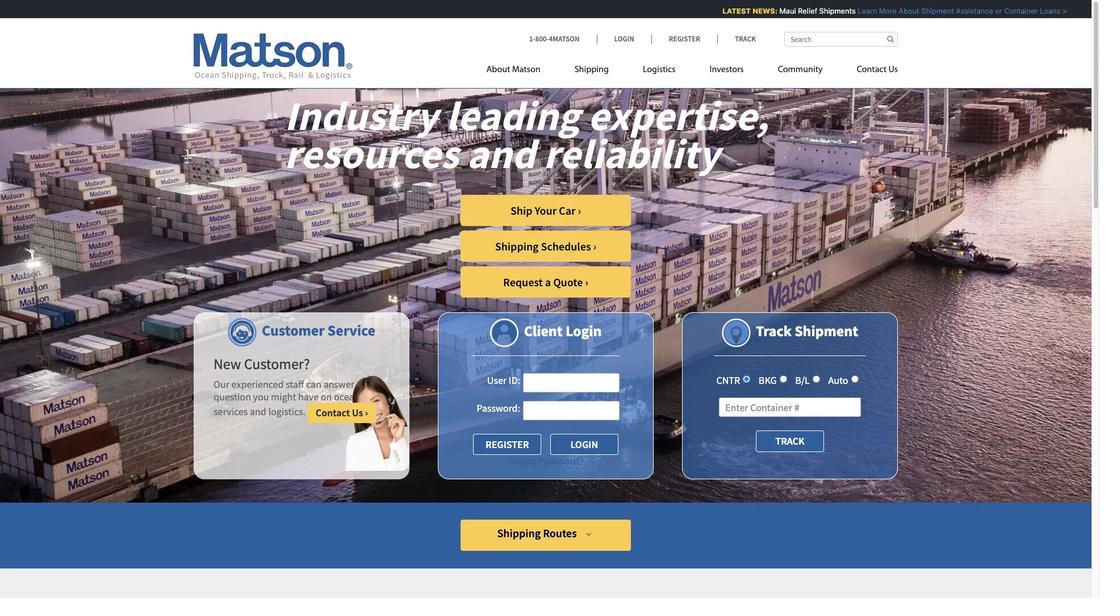 Task type: vqa. For each thing, say whether or not it's contained in the screenshot.
U.S. Energy Information Administration (Diesel Fuel Index) Link at the left bottom
no



Task type: locate. For each thing, give the bounding box(es) containing it.
shipping
[[575, 65, 609, 74], [495, 239, 539, 253], [497, 526, 541, 540]]

User ID: text field
[[523, 373, 620, 393]]

Search search field
[[785, 32, 898, 47]]

about right more
[[892, 6, 913, 15]]

us
[[889, 65, 898, 74], [352, 406, 363, 419]]

customer service
[[262, 321, 376, 340]]

investors link
[[693, 60, 761, 83]]

track link
[[717, 34, 756, 44]]

BKG radio
[[780, 376, 787, 383]]

Auto radio
[[851, 376, 859, 383]]

or
[[989, 6, 996, 15]]

contact down search search field
[[857, 65, 887, 74]]

shipment
[[915, 6, 948, 15], [795, 322, 859, 340]]

1 horizontal spatial register link
[[652, 34, 717, 44]]

about left matson on the top of the page
[[487, 65, 510, 74]]

register link down password:
[[473, 434, 542, 455]]

shipping inside top menu navigation
[[575, 65, 609, 74]]

0 vertical spatial login
[[614, 34, 634, 44]]

industry leading expertise, resources and reliability
[[285, 90, 769, 180]]

0 vertical spatial contact
[[857, 65, 887, 74]]

our
[[214, 378, 230, 391]]

user id:
[[487, 374, 520, 387]]

register link
[[652, 34, 717, 44], [473, 434, 542, 455]]

request a quote › link
[[461, 266, 631, 298]]

register link up top menu navigation
[[652, 34, 717, 44]]

2 vertical spatial shipping
[[497, 526, 541, 540]]

track down news:
[[735, 34, 756, 44]]

› down any
[[365, 406, 368, 419]]

forgot password? link
[[508, 455, 584, 468]]

track up bkg "option"
[[756, 322, 792, 340]]

1 vertical spatial register
[[486, 438, 529, 451]]

1 vertical spatial register link
[[473, 434, 542, 455]]

learn
[[851, 6, 871, 15]]

1 horizontal spatial contact
[[857, 65, 887, 74]]

request a quote ›
[[503, 275, 589, 289]]

track
[[735, 34, 756, 44], [756, 322, 792, 340], [776, 435, 805, 448]]

ship
[[511, 203, 533, 218]]

shipment up b/l option
[[795, 322, 859, 340]]

track shipment
[[756, 322, 859, 340]]

latest
[[716, 6, 744, 15]]

0 vertical spatial shipment
[[915, 6, 948, 15]]

expertise,
[[588, 90, 769, 141]]

shipping link
[[558, 60, 626, 83]]

0 horizontal spatial login
[[566, 322, 602, 340]]

shipping down 4matson
[[575, 65, 609, 74]]

1 horizontal spatial login
[[614, 34, 634, 44]]

about matson
[[487, 65, 541, 74]]

container
[[998, 6, 1032, 15]]

main content
[[0, 569, 1092, 598]]

ocean
[[334, 390, 360, 403]]

1 vertical spatial track
[[756, 322, 792, 340]]

service
[[328, 321, 376, 340]]

us for contact us ›
[[352, 406, 363, 419]]

any
[[357, 378, 372, 391]]

login
[[614, 34, 634, 44], [566, 322, 602, 340]]

us down ocean at bottom left
[[352, 406, 363, 419]]

2 vertical spatial track
[[776, 435, 805, 448]]

0 horizontal spatial contact
[[316, 406, 350, 419]]

staff
[[286, 378, 304, 391]]

schedules
[[541, 239, 591, 253]]

shipping routes link
[[461, 520, 631, 551]]

us inside top menu navigation
[[889, 65, 898, 74]]

car
[[559, 203, 576, 218]]

loans
[[1034, 6, 1054, 15]]

contact inside top menu navigation
[[857, 65, 887, 74]]

client
[[524, 322, 563, 340]]

shipping schedules › link
[[461, 231, 631, 262]]

new
[[214, 355, 241, 373]]

None button
[[550, 434, 619, 455]]

about inside top menu navigation
[[487, 65, 510, 74]]

can
[[306, 378, 322, 391]]

Enter Container # text field
[[719, 398, 861, 417]]

1 vertical spatial us
[[352, 406, 363, 419]]

top menu navigation
[[487, 60, 898, 83]]

shipping down ship
[[495, 239, 539, 253]]

0 horizontal spatial about
[[487, 65, 510, 74]]

new customer?
[[214, 355, 310, 373]]

shipment left assistance
[[915, 6, 948, 15]]

login up 'shipping' link
[[614, 34, 634, 44]]

shipping for shipping
[[575, 65, 609, 74]]

1 horizontal spatial register
[[669, 34, 700, 44]]

1 vertical spatial contact
[[316, 406, 350, 419]]

None search field
[[785, 32, 898, 47]]

Password: password field
[[523, 401, 620, 420]]

reliability
[[544, 128, 720, 180]]

experienced
[[232, 378, 284, 391]]

our experienced staff can answer any question you might have on ocean services and logistics.
[[214, 378, 372, 418]]

0 vertical spatial us
[[889, 65, 898, 74]]

about
[[892, 6, 913, 15], [487, 65, 510, 74]]

quote
[[553, 275, 583, 289]]

login link
[[597, 34, 652, 44]]

image of smiling customer service agent ready to help. image
[[345, 376, 410, 471]]

track down enter container # 'text box'
[[776, 435, 805, 448]]

1 horizontal spatial shipment
[[915, 6, 948, 15]]

0 horizontal spatial us
[[352, 406, 363, 419]]

contact
[[857, 65, 887, 74], [316, 406, 350, 419]]

0 vertical spatial track
[[735, 34, 756, 44]]

0 horizontal spatial shipment
[[795, 322, 859, 340]]

learn more about shipment assistance or container loans > link
[[851, 6, 1061, 15]]

1 vertical spatial shipping
[[495, 239, 539, 253]]

1 vertical spatial shipment
[[795, 322, 859, 340]]

0 vertical spatial shipping
[[575, 65, 609, 74]]

1 horizontal spatial about
[[892, 6, 913, 15]]

0 horizontal spatial register
[[486, 438, 529, 451]]

b/l
[[796, 374, 810, 387]]

track inside button
[[776, 435, 805, 448]]

login right client
[[566, 322, 602, 340]]

us down search icon
[[889, 65, 898, 74]]

shipping left routes
[[497, 526, 541, 540]]

your
[[535, 203, 557, 218]]

contact down on
[[316, 406, 350, 419]]

you
[[253, 390, 269, 403]]

1 horizontal spatial us
[[889, 65, 898, 74]]

register up "forgot"
[[486, 438, 529, 451]]

register
[[669, 34, 700, 44], [486, 438, 529, 451]]

shipping schedules ›
[[495, 239, 597, 253]]

register up top menu navigation
[[669, 34, 700, 44]]

assistance
[[950, 6, 987, 15]]

1 vertical spatial about
[[487, 65, 510, 74]]



Task type: describe. For each thing, give the bounding box(es) containing it.
contact us
[[857, 65, 898, 74]]

forgot password?
[[508, 455, 584, 468]]

request
[[503, 275, 543, 289]]

resources
[[285, 128, 459, 180]]

track for track button
[[776, 435, 805, 448]]

logistics link
[[626, 60, 693, 83]]

us for contact us
[[889, 65, 898, 74]]

shipments
[[813, 6, 849, 15]]

might
[[271, 390, 296, 403]]

contact for contact us ›
[[316, 406, 350, 419]]

› right quote
[[585, 275, 589, 289]]

contact for contact us
[[857, 65, 887, 74]]

investors
[[710, 65, 744, 74]]

logistics.
[[268, 405, 306, 418]]

have
[[298, 390, 319, 403]]

question
[[214, 390, 251, 403]]

1 vertical spatial login
[[566, 322, 602, 340]]

community link
[[761, 60, 840, 83]]

>
[[1056, 6, 1061, 15]]

blue matson logo with ocean, shipping, truck, rail and logistics written beneath it. image
[[194, 34, 353, 80]]

customer?
[[244, 355, 310, 373]]

leading
[[446, 90, 580, 141]]

1-800-4matson link
[[529, 34, 597, 44]]

shipping for shipping routes
[[497, 526, 541, 540]]

4matson
[[549, 34, 580, 44]]

about matson link
[[487, 60, 558, 83]]

maui
[[773, 6, 790, 15]]

track for track 'link'
[[735, 34, 756, 44]]

› right car
[[578, 203, 581, 218]]

0 vertical spatial register
[[669, 34, 700, 44]]

contact us link
[[840, 60, 898, 83]]

community
[[778, 65, 823, 74]]

shipping for shipping schedules ›
[[495, 239, 539, 253]]

more
[[873, 6, 890, 15]]

industry
[[285, 90, 438, 141]]

password?
[[538, 455, 584, 468]]

cntr
[[717, 374, 740, 387]]

id:
[[509, 374, 520, 387]]

bkg
[[759, 374, 777, 387]]

services and
[[214, 405, 266, 418]]

relief
[[792, 6, 811, 15]]

matson
[[512, 65, 541, 74]]

routes
[[543, 526, 577, 540]]

password:
[[477, 402, 520, 415]]

track for track shipment
[[756, 322, 792, 340]]

latest news: maui relief shipments learn more about shipment assistance or container loans >
[[716, 6, 1061, 15]]

contact us › link
[[308, 403, 376, 423]]

0 vertical spatial register link
[[652, 34, 717, 44]]

B/L radio
[[813, 376, 820, 383]]

and
[[467, 128, 535, 180]]

client login
[[524, 322, 602, 340]]

a
[[545, 275, 551, 289]]

news:
[[746, 6, 771, 15]]

customer
[[262, 321, 325, 340]]

ship your car › link
[[461, 195, 631, 226]]

track button
[[756, 431, 824, 452]]

answer
[[324, 378, 355, 391]]

ship your car ›
[[511, 203, 581, 218]]

on
[[321, 390, 332, 403]]

CNTR radio
[[743, 376, 751, 383]]

auto
[[829, 374, 849, 387]]

0 vertical spatial about
[[892, 6, 913, 15]]

contact us ›
[[316, 406, 368, 419]]

1-
[[529, 34, 535, 44]]

shipping routes
[[497, 526, 577, 540]]

800-
[[535, 34, 549, 44]]

logistics
[[643, 65, 676, 74]]

forgot
[[508, 455, 536, 468]]

0 horizontal spatial register link
[[473, 434, 542, 455]]

1-800-4matson
[[529, 34, 580, 44]]

› right schedules
[[593, 239, 597, 253]]

search image
[[887, 35, 894, 43]]

user
[[487, 374, 507, 387]]



